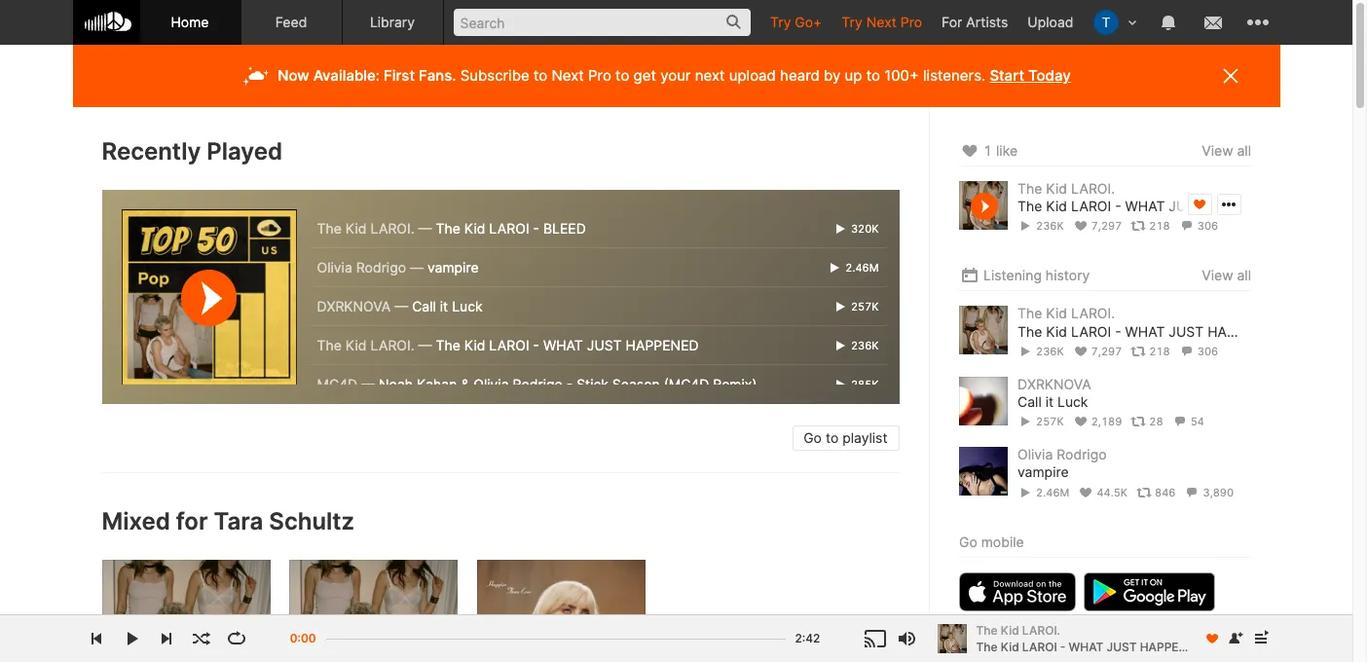 Task type: describe. For each thing, give the bounding box(es) containing it.
try for try next pro
[[842, 14, 863, 30]]

mc4d       — noah kahan & olivia rodrigo - stick season (mc4d remix)
[[317, 376, 757, 392]]

listeners.
[[923, 66, 986, 85]]

for
[[176, 508, 208, 536]]

available:
[[313, 66, 380, 85]]

call inside dxrknova call it luck
[[1017, 393, 1041, 410]]

2 7,297 link from the top
[[1072, 345, 1122, 358]]

2,189 link
[[1072, 415, 1122, 429]]

to left playlist
[[826, 430, 839, 446]]

the kid laroi - what just happened link for first the 7,297 link from the top
[[1017, 198, 1280, 216]]

dxrknova       — call it luck
[[317, 298, 483, 314]]

cookie manager
[[1143, 637, 1234, 652]]

54
[[1190, 415, 1204, 429]]

306 for second the 7,297 link from the top of the page
[[1197, 345, 1218, 358]]

0 horizontal spatial 2.46m
[[843, 261, 879, 274]]

pop element
[[121, 210, 297, 385]]

feed link
[[241, 0, 342, 45]]

policy
[[1097, 637, 1131, 652]]

recently
[[102, 137, 201, 166]]

like
[[996, 142, 1017, 159]]

laroi. right the legal link
[[1022, 623, 1061, 637]]

306 link for first the 7,297 link from the top
[[1179, 219, 1218, 233]]

upload link
[[1018, 0, 1083, 44]]

218 for second the 7,297 link from the top of the page
[[1149, 345, 1170, 358]]

28 link
[[1130, 415, 1163, 429]]

laroi. down history
[[1071, 305, 1115, 322]]

0:00
[[290, 631, 316, 646]]

all for 1 like
[[1237, 142, 1251, 159]]

go to playlist
[[804, 430, 888, 446]]

daily mix 1 element
[[290, 560, 458, 662]]

subscribe
[[460, 66, 530, 85]]

the kid laroi - what just happened element for second the 7,297 link from the top of the page
[[959, 306, 1007, 355]]

for artists link
[[932, 0, 1018, 44]]

luck inside dxrknova call it luck
[[1057, 393, 1088, 410]]

now
[[278, 66, 309, 85]]

laroi. up history
[[1071, 180, 1115, 197]]

remix)
[[713, 376, 757, 392]]

the kid laroi - what just happened link for second the 7,297 link from the top of the page
[[1017, 323, 1280, 341]]

home link
[[140, 0, 241, 45]]

cookie policy
[[1055, 637, 1131, 652]]

start today link
[[990, 66, 1071, 85]]

playlist
[[843, 430, 888, 446]]

0 vertical spatial luck
[[452, 298, 483, 314]]

olivia rodrigo vampire
[[1017, 446, 1106, 480]]

1 horizontal spatial 257k
[[1036, 415, 1064, 429]]

get
[[634, 66, 656, 85]]

2,189
[[1091, 415, 1122, 429]]

rodrigo for vampire
[[1056, 446, 1106, 463]]

236k for the kid laroi - what just happened 'element' for first the 7,297 link from the top
[[1036, 219, 1064, 233]]

the kid laroi. link for second the 7,297 link from the top of the page
[[1017, 305, 1115, 322]]

218 link for the 306 link related to second the 7,297 link from the top of the page
[[1130, 345, 1170, 358]]

recently played
[[102, 137, 282, 166]]

1 horizontal spatial pro
[[901, 14, 922, 30]]

dxrknova call it luck
[[1017, 376, 1091, 410]]

go for go mobile
[[959, 533, 977, 550]]

846
[[1155, 485, 1175, 499]]

up
[[845, 66, 862, 85]]

mc4d
[[317, 376, 358, 392]]

try next pro link
[[832, 0, 932, 44]]

by
[[824, 66, 841, 85]]

go+
[[795, 14, 822, 30]]

&
[[461, 376, 470, 392]]

schultz
[[269, 508, 354, 536]]

it inside dxrknova call it luck
[[1045, 393, 1053, 410]]

view for history
[[1201, 267, 1233, 284]]

44.5k
[[1096, 485, 1127, 499]]

236k for the kid laroi - what just happened 'element' for second the 7,297 link from the top of the page
[[1036, 345, 1064, 358]]

laroi. up olivia rodrigo       — vampire
[[370, 220, 414, 237]]

— up dxrknova       — call it luck on the left of page
[[410, 259, 424, 276]]

vampire link
[[1017, 464, 1068, 482]]

2 vertical spatial the kid laroi. the kid laroi - what just happened
[[976, 623, 1203, 654]]

2:42
[[795, 631, 820, 646]]

feed
[[275, 14, 307, 30]]

to right "up"
[[866, 66, 880, 85]]

tara schultz's avatar element
[[1093, 10, 1119, 35]]

bleed
[[543, 220, 586, 237]]

mixed
[[102, 508, 170, 536]]

call it luck element
[[959, 377, 1007, 425]]

view all for listening history
[[1201, 267, 1251, 284]]

library link
[[342, 0, 444, 45]]

1 horizontal spatial olivia
[[474, 376, 509, 392]]

dxrknova link
[[1017, 376, 1091, 392]]

846 link
[[1136, 485, 1175, 499]]

just for the kid laroi. link corresponding to second the 7,297 link from the top of the page
[[1169, 323, 1203, 339]]

rodrigo for —
[[356, 259, 406, 276]]

home
[[171, 14, 209, 30]]

(mc4d
[[664, 376, 709, 392]]

laroi up 'mc4d       — noah kahan & olivia rodrigo - stick season (mc4d remix)'
[[489, 337, 529, 353]]

listening history
[[983, 267, 1090, 284]]

cookie policy link
[[1055, 637, 1131, 652]]

all for listening history
[[1237, 267, 1251, 284]]

legal link
[[959, 637, 989, 652]]

tara
[[214, 508, 263, 536]]

the kid laroi - what just happened element for first the 7,297 link from the top
[[959, 181, 1007, 230]]

today
[[1028, 66, 1071, 85]]

cookie manager link
[[1143, 637, 1234, 652]]

the kid laroi.       — the kid laroi - what just happened
[[317, 337, 699, 353]]

0 vertical spatial it
[[440, 298, 448, 314]]

0 horizontal spatial vampire
[[427, 259, 479, 276]]

first
[[384, 66, 415, 85]]

heard
[[780, 66, 820, 85]]

for
[[942, 14, 962, 30]]

the kid laroi. link for first the 7,297 link from the top
[[1017, 180, 1115, 197]]

for artists
[[942, 14, 1008, 30]]

mobile
[[981, 533, 1024, 550]]

stick
[[577, 376, 609, 392]]

— down olivia rodrigo       — vampire
[[395, 298, 408, 314]]

320k
[[848, 222, 879, 235]]

the kid laroi.       — the kid laroi - bleed
[[317, 220, 586, 237]]

privacy link
[[1001, 637, 1043, 652]]

olivia rodrigo       — vampire
[[317, 259, 479, 276]]

privacy
[[1001, 637, 1043, 652]]

1
[[983, 142, 992, 159]]

2 vertical spatial the kid laroi. link
[[976, 622, 1193, 639]]

Search search field
[[453, 9, 751, 36]]

legal
[[959, 637, 989, 652]]

dxrknova for call
[[1017, 376, 1091, 392]]

just for the bottom the kid laroi. link
[[1107, 639, 1137, 654]]

next
[[695, 66, 725, 85]]

54 link
[[1172, 415, 1204, 429]]



Task type: vqa. For each thing, say whether or not it's contained in the screenshot.
saved
no



Task type: locate. For each thing, give the bounding box(es) containing it.
the kid laroi. link
[[1017, 180, 1115, 197], [1017, 305, 1115, 322], [976, 622, 1193, 639]]

0 horizontal spatial try
[[770, 14, 791, 30]]

cookie left the manager
[[1143, 637, 1182, 652]]

1 306 from the top
[[1197, 219, 1218, 233]]

0 horizontal spatial it
[[440, 298, 448, 314]]

go mobile
[[959, 533, 1024, 550]]

the kid laroi. the kid laroi - what just happened for 218 link associated with the 306 link for first the 7,297 link from the top
[[1017, 180, 1280, 214]]

2 view all from the top
[[1201, 267, 1251, 284]]

track stats element for olivia rodrigo link
[[1017, 482, 1251, 503]]

0 horizontal spatial rodrigo
[[356, 259, 406, 276]]

track stats element for the kid laroi. link corresponding to second the 7,297 link from the top of the page
[[1017, 341, 1251, 362]]

noah
[[379, 376, 413, 392]]

1 like
[[983, 142, 1017, 159]]

2.46m down "320k"
[[843, 261, 879, 274]]

1 vertical spatial olivia
[[474, 376, 509, 392]]

2 cookie from the left
[[1143, 637, 1182, 652]]

upload
[[729, 66, 776, 85]]

go to playlist link
[[793, 426, 899, 451]]

2.46m inside track stats element
[[1036, 485, 1069, 499]]

1 vertical spatial vampire
[[1017, 464, 1068, 480]]

the kid laroi. the kid laroi - what just happened for the 306 link related to second the 7,297 link from the top of the page 218 link
[[1017, 305, 1280, 339]]

1 vertical spatial rodrigo
[[513, 376, 563, 392]]

236k
[[1036, 219, 1064, 233], [848, 339, 879, 352], [1036, 345, 1064, 358]]

cookie for cookie manager
[[1143, 637, 1182, 652]]

2 view from the top
[[1201, 267, 1233, 284]]

happened
[[1207, 198, 1280, 214], [1207, 323, 1280, 339], [626, 337, 699, 353], [1140, 639, 1203, 654]]

1 vertical spatial 7,297
[[1091, 345, 1122, 358]]

0 vertical spatial call
[[412, 298, 436, 314]]

0 horizontal spatial pro
[[588, 66, 611, 85]]

0 vertical spatial dxrknova
[[317, 298, 391, 314]]

2.46m down vampire link
[[1036, 485, 1069, 499]]

0 vertical spatial rodrigo
[[356, 259, 406, 276]]

7,297 link up dxrknova link
[[1072, 345, 1122, 358]]

1 vertical spatial view all
[[1201, 267, 1251, 284]]

0 vertical spatial next
[[866, 14, 897, 30]]

rodrigo inside 'olivia rodrigo vampire'
[[1056, 446, 1106, 463]]

2 218 from the top
[[1149, 345, 1170, 358]]

calendar image
[[959, 264, 979, 288]]

236k up listening history
[[1036, 219, 1064, 233]]

olivia
[[317, 259, 352, 276], [474, 376, 509, 392], [1017, 446, 1053, 463]]

cookie for cookie policy
[[1055, 637, 1094, 652]]

1 vertical spatial go
[[959, 533, 977, 550]]

rodrigo down 2,189 link
[[1056, 446, 1106, 463]]

now available: first fans. subscribe to next pro to get your next upload heard by up to 100+ listeners. start today
[[278, 66, 1071, 85]]

view all for 1 like
[[1201, 142, 1251, 159]]

your super mix element
[[102, 560, 270, 662]]

236k up 285k
[[848, 339, 879, 352]]

dxrknova
[[317, 298, 391, 314], [1017, 376, 1091, 392]]

start
[[990, 66, 1024, 85]]

0 vertical spatial 306
[[1197, 219, 1218, 233]]

olivia inside 'olivia rodrigo vampire'
[[1017, 446, 1053, 463]]

0 vertical spatial view
[[1201, 142, 1233, 159]]

0 vertical spatial 218
[[1149, 219, 1170, 233]]

1 horizontal spatial luck
[[1057, 393, 1088, 410]]

0 vertical spatial view all
[[1201, 142, 1251, 159]]

100+
[[884, 66, 919, 85]]

daily mix 2 element
[[478, 560, 646, 662]]

— left noah
[[361, 376, 375, 392]]

manager
[[1185, 637, 1234, 652]]

try go+
[[770, 14, 822, 30]]

1 vertical spatial view
[[1201, 267, 1233, 284]]

the kid laroi. the kid laroi - what just happened
[[1017, 180, 1280, 214], [1017, 305, 1280, 339], [976, 623, 1203, 654]]

0 horizontal spatial luck
[[452, 298, 483, 314]]

1 vertical spatial the kid laroi. link
[[1017, 305, 1115, 322]]

view for like
[[1201, 142, 1233, 159]]

vampire inside 'olivia rodrigo vampire'
[[1017, 464, 1068, 480]]

laroi up history
[[1071, 198, 1111, 214]]

2 horizontal spatial olivia
[[1017, 446, 1053, 463]]

1 track stats element from the top
[[1017, 216, 1251, 237]]

1 vertical spatial 218
[[1149, 345, 1170, 358]]

— up olivia rodrigo       — vampire
[[418, 220, 432, 237]]

3 track stats element from the top
[[1017, 411, 1251, 433]]

to left get
[[616, 66, 629, 85]]

7,297
[[1091, 219, 1122, 233], [1091, 345, 1122, 358]]

laroi down history
[[1071, 323, 1111, 339]]

1 7,297 from the top
[[1091, 219, 1122, 233]]

try go+ link
[[761, 0, 832, 44]]

progress bar
[[326, 629, 785, 661]]

it down dxrknova link
[[1045, 393, 1053, 410]]

vampire down olivia rodrigo link
[[1017, 464, 1068, 480]]

track stats element for dxrknova link
[[1017, 411, 1251, 433]]

next down search search box
[[552, 66, 584, 85]]

1 vertical spatial next
[[552, 66, 584, 85]]

1 try from the left
[[770, 14, 791, 30]]

like image
[[959, 139, 979, 163]]

0 horizontal spatial call
[[412, 298, 436, 314]]

1 7,297 link from the top
[[1072, 219, 1122, 233]]

257k up 285k
[[848, 300, 879, 313]]

track stats element containing 2.46m
[[1017, 482, 1251, 503]]

1 horizontal spatial 2.46m
[[1036, 485, 1069, 499]]

luck down dxrknova link
[[1057, 393, 1088, 410]]

0 vertical spatial 7,297 link
[[1072, 219, 1122, 233]]

257k
[[848, 300, 879, 313], [1036, 415, 1064, 429]]

— up kahan at left bottom
[[418, 337, 432, 353]]

None search field
[[444, 0, 761, 44]]

pro left get
[[588, 66, 611, 85]]

2 306 link from the top
[[1179, 345, 1218, 358]]

1 vertical spatial dxrknova
[[1017, 376, 1091, 392]]

next up 100+
[[866, 14, 897, 30]]

to right subscribe
[[534, 66, 548, 85]]

pro
[[901, 14, 922, 30], [588, 66, 611, 85]]

track stats element
[[1017, 216, 1251, 237], [1017, 341, 1251, 362], [1017, 411, 1251, 433], [1017, 482, 1251, 503]]

go for go to playlist
[[804, 430, 822, 446]]

1 vertical spatial 306 link
[[1179, 345, 1218, 358]]

0 vertical spatial the kid laroi. link
[[1017, 180, 1115, 197]]

go left playlist
[[804, 430, 822, 446]]

306 link for second the 7,297 link from the top of the page
[[1179, 345, 1218, 358]]

rodrigo down the kid laroi.       — the kid laroi - what just happened
[[513, 376, 563, 392]]

2 track stats element from the top
[[1017, 341, 1251, 362]]

history
[[1045, 267, 1090, 284]]

0 vertical spatial the kid laroi. the kid laroi - what just happened
[[1017, 180, 1280, 214]]

track stats element for the kid laroi. link corresponding to first the 7,297 link from the top
[[1017, 216, 1251, 237]]

257k down call it luck link
[[1036, 415, 1064, 429]]

—
[[418, 220, 432, 237], [410, 259, 424, 276], [395, 298, 408, 314], [418, 337, 432, 353], [361, 376, 375, 392]]

played
[[207, 137, 282, 166]]

2 vertical spatial the kid laroi - what just happened element
[[937, 624, 967, 653]]

pro left for
[[901, 14, 922, 30]]

1 vertical spatial pro
[[588, 66, 611, 85]]

0 horizontal spatial cookie
[[1055, 637, 1094, 652]]

track stats element containing 257k
[[1017, 411, 1251, 433]]

7,297 for second the 7,297 link from the top of the page
[[1091, 345, 1122, 358]]

the kid laroi - what just happened element down "calendar" image
[[959, 306, 1007, 355]]

laroi. up noah
[[370, 337, 414, 353]]

next up image
[[1249, 627, 1272, 651]]

luck
[[452, 298, 483, 314], [1057, 393, 1088, 410]]

library
[[370, 14, 415, 30]]

olivia rodrigo link
[[1017, 446, 1106, 463]]

2 all from the top
[[1237, 267, 1251, 284]]

dxrknova for —
[[317, 298, 391, 314]]

1 vertical spatial luck
[[1057, 393, 1088, 410]]

218
[[1149, 219, 1170, 233], [1149, 345, 1170, 358]]

call down dxrknova link
[[1017, 393, 1041, 410]]

1 306 link from the top
[[1179, 219, 1218, 233]]

0 vertical spatial the kid laroi - what just happened link
[[1017, 198, 1280, 216]]

44.5k link
[[1078, 485, 1127, 499]]

try
[[770, 14, 791, 30], [842, 14, 863, 30]]

1 vertical spatial 7,297 link
[[1072, 345, 1122, 358]]

to
[[534, 66, 548, 85], [616, 66, 629, 85], [866, 66, 880, 85], [826, 430, 839, 446]]

1 218 link from the top
[[1130, 219, 1170, 233]]

0 vertical spatial all
[[1237, 142, 1251, 159]]

vampire element
[[959, 447, 1007, 496]]

the kid laroi - what just happened element left privacy link
[[937, 624, 967, 653]]

4 track stats element from the top
[[1017, 482, 1251, 503]]

1 vertical spatial 2.46m
[[1036, 485, 1069, 499]]

1 vertical spatial 218 link
[[1130, 345, 1170, 358]]

2 vertical spatial rodrigo
[[1056, 446, 1106, 463]]

olivia up dxrknova       — call it luck on the left of page
[[317, 259, 352, 276]]

your
[[660, 66, 691, 85]]

-
[[1115, 198, 1121, 214], [533, 220, 540, 237], [1115, 323, 1121, 339], [533, 337, 540, 353], [567, 376, 573, 392], [1060, 639, 1066, 654]]

just for the kid laroi. link corresponding to first the 7,297 link from the top
[[1169, 198, 1203, 214]]

0 horizontal spatial dxrknova
[[317, 298, 391, 314]]

1 horizontal spatial cookie
[[1143, 637, 1182, 652]]

2 horizontal spatial rodrigo
[[1056, 446, 1106, 463]]

7,297 for first the 7,297 link from the top
[[1091, 219, 1122, 233]]

1 vertical spatial the kid laroi - what just happened element
[[959, 306, 1007, 355]]

1 horizontal spatial dxrknova
[[1017, 376, 1091, 392]]

2.46m
[[843, 261, 879, 274], [1036, 485, 1069, 499]]

0 vertical spatial 257k
[[848, 300, 879, 313]]

try for try go+
[[770, 14, 791, 30]]

kahan
[[417, 376, 457, 392]]

the kid laroi - what just happened element down 1
[[959, 181, 1007, 230]]

just
[[1169, 198, 1203, 214], [1169, 323, 1203, 339], [587, 337, 622, 353], [1107, 639, 1137, 654]]

0 horizontal spatial 257k
[[848, 300, 879, 313]]

218 for first the 7,297 link from the top
[[1149, 219, 1170, 233]]

1 cookie from the left
[[1055, 637, 1094, 652]]

2 vertical spatial the kid laroi - what just happened link
[[976, 638, 1203, 656]]

0 vertical spatial 306 link
[[1179, 219, 1218, 233]]

306 for first the 7,297 link from the top
[[1197, 219, 1218, 233]]

mixed for tara schultz
[[102, 508, 354, 536]]

1 horizontal spatial try
[[842, 14, 863, 30]]

the kid laroi - what just happened link
[[1017, 198, 1280, 216], [1017, 323, 1280, 341], [976, 638, 1203, 656]]

rodrigo
[[356, 259, 406, 276], [513, 376, 563, 392], [1056, 446, 1106, 463]]

vampire down the kid laroi.       — the kid laroi - bleed
[[427, 259, 479, 276]]

1 vertical spatial it
[[1045, 393, 1053, 410]]

laroi left bleed
[[489, 220, 529, 237]]

0 vertical spatial go
[[804, 430, 822, 446]]

0 vertical spatial 218 link
[[1130, 219, 1170, 233]]

1 view from the top
[[1201, 142, 1233, 159]]

2 try from the left
[[842, 14, 863, 30]]

2 vertical spatial olivia
[[1017, 446, 1053, 463]]

olivia up vampire link
[[1017, 446, 1053, 463]]

go left mobile
[[959, 533, 977, 550]]

try right go+
[[842, 14, 863, 30]]

olivia right &
[[474, 376, 509, 392]]

0 vertical spatial 7,297
[[1091, 219, 1122, 233]]

artists
[[966, 14, 1008, 30]]

3,890 link
[[1184, 485, 1233, 499]]

it down olivia rodrigo       — vampire
[[440, 298, 448, 314]]

try left go+
[[770, 14, 791, 30]]

218 link for the 306 link for first the 7,297 link from the top
[[1130, 219, 1170, 233]]

season
[[612, 376, 660, 392]]

236k up dxrknova link
[[1036, 345, 1064, 358]]

7,297 link
[[1072, 219, 1122, 233], [1072, 345, 1122, 358]]

it
[[440, 298, 448, 314], [1045, 393, 1053, 410]]

rodrigo up dxrknova       — call it luck on the left of page
[[356, 259, 406, 276]]

dxrknova down olivia rodrigo       — vampire
[[317, 298, 391, 314]]

cookie
[[1055, 637, 1094, 652], [1143, 637, 1182, 652]]

0 vertical spatial 2.46m
[[843, 261, 879, 274]]

olivia for olivia rodrigo       — vampire
[[317, 259, 352, 276]]

dxrknova up call it luck link
[[1017, 376, 1091, 392]]

1 horizontal spatial call
[[1017, 393, 1041, 410]]

call
[[412, 298, 436, 314], [1017, 393, 1041, 410]]

1 horizontal spatial vampire
[[1017, 464, 1068, 480]]

1 vertical spatial 306
[[1197, 345, 1218, 358]]

2 7,297 from the top
[[1091, 345, 1122, 358]]

next
[[866, 14, 897, 30], [552, 66, 584, 85]]

3,890
[[1203, 485, 1233, 499]]

1 horizontal spatial go
[[959, 533, 977, 550]]

0 vertical spatial vampire
[[427, 259, 479, 276]]

1 vertical spatial the kid laroi. the kid laroi - what just happened
[[1017, 305, 1280, 339]]

1 vertical spatial all
[[1237, 267, 1251, 284]]

0 horizontal spatial next
[[552, 66, 584, 85]]

luck up the kid laroi.       — the kid laroi - what just happened
[[452, 298, 483, 314]]

0 horizontal spatial go
[[804, 430, 822, 446]]

olivia for olivia rodrigo vampire
[[1017, 446, 1053, 463]]

the kid laroi - what just happened element
[[959, 181, 1007, 230], [959, 306, 1007, 355], [937, 624, 967, 653]]

0 vertical spatial the kid laroi - what just happened element
[[959, 181, 1007, 230]]

1 all from the top
[[1237, 142, 1251, 159]]

0 horizontal spatial olivia
[[317, 259, 352, 276]]

listening
[[983, 267, 1041, 284]]

1 horizontal spatial it
[[1045, 393, 1053, 410]]

2 306 from the top
[[1197, 345, 1218, 358]]

go
[[804, 430, 822, 446], [959, 533, 977, 550]]

7,297 link up history
[[1072, 219, 1122, 233]]

1 218 from the top
[[1149, 219, 1170, 233]]

2 218 link from the top
[[1130, 345, 1170, 358]]

cookie left the policy
[[1055, 637, 1094, 652]]

1 view all from the top
[[1201, 142, 1251, 159]]

1 vertical spatial 257k
[[1036, 415, 1064, 429]]

1 horizontal spatial rodrigo
[[513, 376, 563, 392]]

what
[[1125, 198, 1165, 214], [1125, 323, 1165, 339], [543, 337, 583, 353], [1069, 639, 1104, 654]]

call down olivia rodrigo       — vampire
[[412, 298, 436, 314]]

28
[[1149, 415, 1163, 429]]

try next pro
[[842, 14, 922, 30]]

1 vertical spatial the kid laroi - what just happened link
[[1017, 323, 1280, 341]]

fans.
[[419, 66, 456, 85]]

285k
[[848, 378, 879, 391]]

laroi
[[1071, 198, 1111, 214], [489, 220, 529, 237], [1071, 323, 1111, 339], [489, 337, 529, 353], [1022, 639, 1057, 654]]

call it luck link
[[1017, 393, 1088, 411]]

1 horizontal spatial next
[[866, 14, 897, 30]]

1 vertical spatial call
[[1017, 393, 1041, 410]]

view all
[[1201, 142, 1251, 159], [1201, 267, 1251, 284]]

0 vertical spatial olivia
[[317, 259, 352, 276]]

laroi right the legal link
[[1022, 639, 1057, 654]]

kid
[[1046, 180, 1067, 197], [1046, 198, 1067, 214], [346, 220, 367, 237], [464, 220, 485, 237], [1046, 305, 1067, 322], [1046, 323, 1067, 339], [346, 337, 367, 353], [464, 337, 485, 353], [1001, 623, 1019, 637], [1001, 639, 1019, 654]]

upload
[[1028, 14, 1074, 30]]

0 vertical spatial pro
[[901, 14, 922, 30]]



